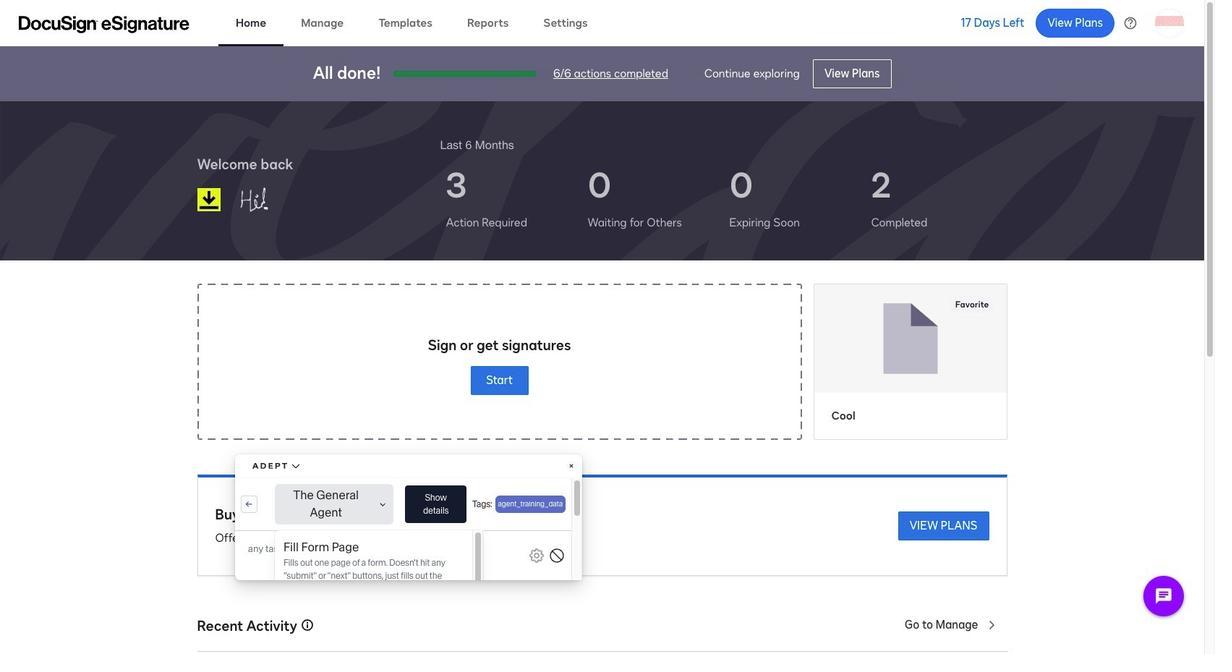 Task type: locate. For each thing, give the bounding box(es) containing it.
docusign esignature image
[[19, 16, 190, 33]]

use cool image
[[814, 284, 1007, 393]]

docusignlogo image
[[197, 188, 220, 211]]

generic name image
[[233, 181, 308, 219]]

heading
[[440, 136, 514, 153]]

list
[[440, 153, 1008, 243]]



Task type: describe. For each thing, give the bounding box(es) containing it.
your uploaded profile image image
[[1156, 8, 1185, 37]]



Task type: vqa. For each thing, say whether or not it's contained in the screenshot.
DocuSign eSignature image
yes



